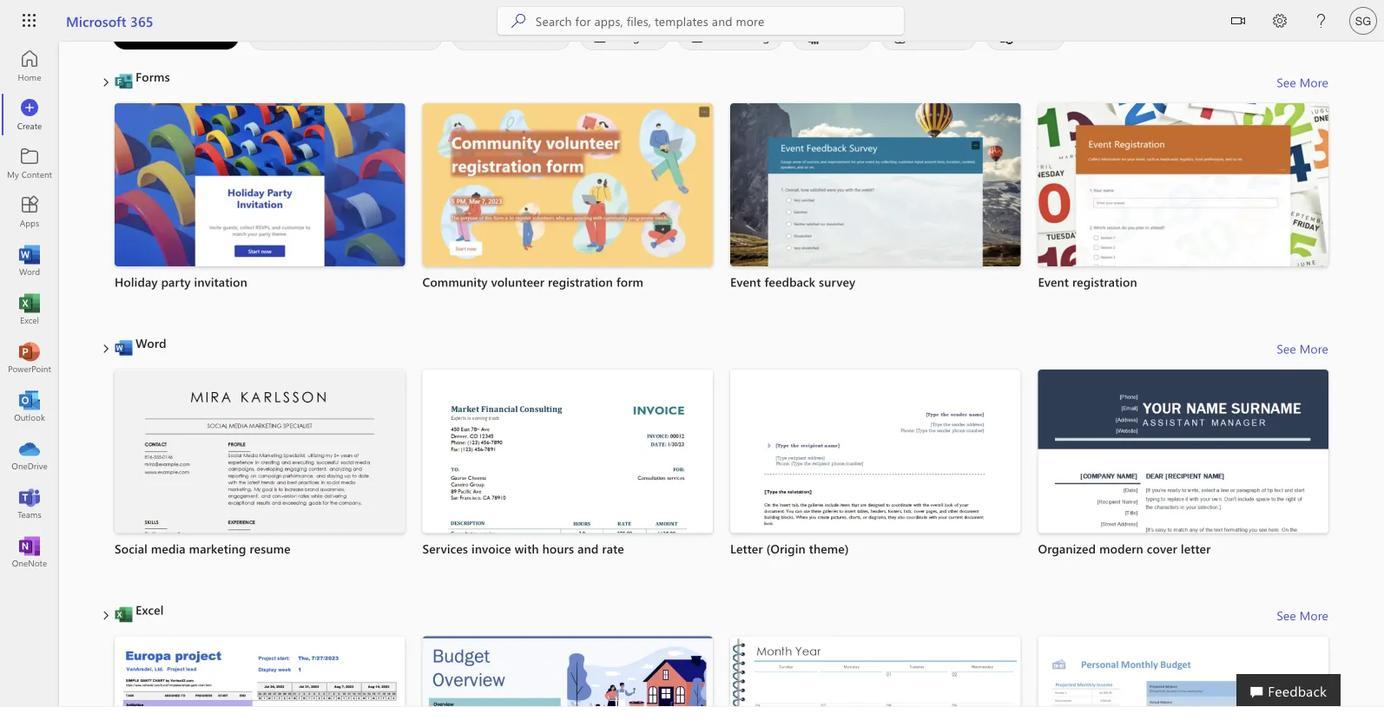 Task type: describe. For each thing, give the bounding box(es) containing it.
social media marketing resume
[[115, 541, 291, 557]]

scheduling
[[710, 28, 770, 44]]

letter (origin theme) list item
[[730, 370, 1021, 708]]

services invoice with hours and rate list item
[[423, 370, 713, 708]]

monthly personal planner image
[[730, 637, 1021, 708]]

list for excel
[[115, 637, 1329, 708]]

event feedback survey image
[[730, 103, 1021, 269]]


[[1232, 14, 1246, 28]]

organized modern cover letter image
[[1038, 370, 1329, 708]]

see more link for organized modern cover letter
[[1277, 335, 1329, 363]]

more for event registration
[[1300, 74, 1329, 90]]

powerpoint image
[[21, 349, 38, 367]]

events tab
[[981, 23, 1070, 50]]

budgets element
[[580, 23, 669, 50]]

social media marketing resume list item
[[115, 370, 405, 708]]

media
[[151, 541, 186, 557]]

social media marketing resume image
[[115, 370, 405, 708]]

more for organized modern cover letter
[[1300, 341, 1329, 357]]

holiday party invitation list item
[[115, 103, 405, 321]]

sg button
[[1343, 0, 1384, 42]]

onedrive image
[[21, 446, 38, 464]]

feedback
[[765, 274, 816, 290]]

microsoft 365
[[66, 11, 153, 30]]

resumes and cover letters
[[280, 28, 428, 44]]

holiday
[[115, 274, 158, 290]]

event for event feedback survey
[[730, 274, 761, 290]]

invitation
[[194, 274, 247, 290]]

charts tab
[[788, 23, 876, 50]]

resumes and cover letters element
[[248, 23, 443, 50]]

forms
[[136, 69, 170, 85]]

budgets
[[612, 28, 656, 44]]

outlook image
[[21, 398, 38, 415]]

rate
[[602, 541, 624, 557]]

list for forms
[[115, 103, 1329, 328]]

list for word
[[115, 370, 1329, 708]]

my content image
[[21, 155, 38, 172]]

community volunteer registration form list item
[[423, 103, 713, 321]]

celebrate tab
[[876, 23, 981, 50]]

event feedback survey
[[730, 274, 856, 290]]

services invoice with hours and rate link element
[[423, 541, 713, 558]]

budgets tab
[[575, 23, 673, 50]]

social
[[115, 541, 148, 557]]

see more for organized modern cover letter
[[1277, 341, 1329, 357]]

hours
[[543, 541, 574, 557]]

event registration link element
[[1038, 274, 1329, 291]]

resumes and cover letters tab
[[244, 23, 447, 50]]

community volunteer registration form
[[423, 274, 644, 290]]

modern
[[1100, 541, 1144, 557]]

event registration
[[1038, 274, 1138, 290]]

survey
[[819, 274, 856, 290]]

letter (origin theme) link element
[[730, 541, 1021, 558]]

(origin
[[767, 541, 806, 557]]

3 more from the top
[[1300, 608, 1329, 624]]

charts element
[[792, 23, 871, 50]]

recommended tab
[[108, 23, 244, 50]]

letter
[[730, 541, 763, 557]]

3 see more from the top
[[1277, 608, 1329, 624]]

see more link for event registration
[[1277, 69, 1329, 96]]

onenote image
[[21, 544, 38, 561]]

presentations element
[[451, 23, 571, 50]]

event feedback survey list item
[[730, 103, 1021, 321]]

registration inside list item
[[1073, 274, 1138, 290]]

community volunteer registration form link element
[[423, 274, 713, 291]]

create image
[[21, 106, 38, 123]]

celebrate
[[912, 28, 964, 44]]

home image
[[21, 57, 38, 75]]

event registration list item
[[1038, 103, 1329, 321]]

events
[[1018, 28, 1053, 44]]

presentations
[[484, 28, 557, 44]]

organized
[[1038, 541, 1096, 557]]

form
[[617, 274, 644, 290]]

see for organized modern cover letter
[[1277, 341, 1297, 357]]

community volunteer registration form image
[[423, 103, 713, 269]]

event for event registration
[[1038, 274, 1069, 290]]



Task type: vqa. For each thing, say whether or not it's contained in the screenshot.
holiday party invitation link element
yes



Task type: locate. For each thing, give the bounding box(es) containing it.
organized modern cover letter link element
[[1038, 541, 1329, 558]]

invoice
[[472, 541, 511, 557]]

2  from the top
[[101, 344, 111, 355]]

excel
[[136, 602, 164, 618]]

cover
[[356, 28, 387, 44]]

and left rate
[[578, 541, 599, 557]]

0 horizontal spatial registration
[[548, 274, 613, 290]]


[[101, 77, 111, 88], [101, 344, 111, 355], [101, 611, 111, 621]]

services invoice with hours and rate
[[423, 541, 624, 557]]

 for word
[[101, 344, 111, 355]]

social media marketing resume link element
[[115, 541, 405, 558]]

2 registration from the left
[[1073, 274, 1138, 290]]

event inside event registration link element
[[1038, 274, 1069, 290]]

3 see from the top
[[1277, 608, 1297, 624]]

0 vertical spatial 
[[101, 77, 111, 88]]

excel image
[[21, 301, 38, 318]]

list containing social media marketing resume
[[115, 370, 1329, 708]]

event
[[730, 274, 761, 290], [1038, 274, 1069, 290]]

2 event from the left
[[1038, 274, 1069, 290]]

0 vertical spatial see
[[1277, 74, 1297, 90]]

1 vertical spatial 
[[101, 344, 111, 355]]

1 vertical spatial and
[[578, 541, 599, 557]]

1 vertical spatial see more
[[1277, 341, 1329, 357]]

sg
[[1356, 14, 1372, 27]]

more
[[1300, 74, 1329, 90], [1300, 341, 1329, 357], [1300, 608, 1329, 624]]

teams image
[[21, 495, 38, 512]]

2 more from the top
[[1300, 341, 1329, 357]]

2 vertical spatial see more
[[1277, 608, 1329, 624]]

see more
[[1277, 74, 1329, 90], [1277, 341, 1329, 357], [1277, 608, 1329, 624]]

organized modern cover letter list item
[[1038, 370, 1329, 708]]

3  from the top
[[101, 611, 111, 621]]

0 vertical spatial see more
[[1277, 74, 1329, 90]]

registration
[[548, 274, 613, 290], [1073, 274, 1138, 290]]

theme)
[[809, 541, 849, 557]]

0 vertical spatial see more link
[[1277, 69, 1329, 96]]

volunteer
[[491, 274, 545, 290]]

3 see more link from the top
[[1277, 602, 1329, 630]]

tab list containing recommended
[[108, 23, 1329, 50]]

and inside tab
[[332, 28, 352, 44]]

2 vertical spatial see
[[1277, 608, 1297, 624]]

organized modern cover letter
[[1038, 541, 1211, 557]]

letter (origin theme)
[[730, 541, 849, 557]]

 left word
[[101, 344, 111, 355]]

1  from the top
[[101, 77, 111, 88]]

holiday party invitation
[[115, 274, 247, 290]]

 left 'forms'
[[101, 77, 111, 88]]

0 vertical spatial more
[[1300, 74, 1329, 90]]

 left excel
[[101, 611, 111, 621]]

recommended element
[[112, 23, 240, 50]]

list
[[115, 103, 1329, 328], [115, 370, 1329, 708], [115, 637, 1329, 708]]

None search field
[[498, 7, 904, 35]]

navigation
[[0, 42, 59, 577]]

family budget (monthly) image
[[423, 637, 713, 708]]

letter (origin theme) image
[[730, 370, 1021, 708]]

2 vertical spatial 
[[101, 611, 111, 621]]

and left the cover
[[332, 28, 352, 44]]

event registration image
[[1038, 103, 1329, 269]]

microsoft
[[66, 11, 126, 30]]

0 vertical spatial and
[[332, 28, 352, 44]]

2 see from the top
[[1277, 341, 1297, 357]]

services
[[423, 541, 468, 557]]

simple gantt chart image
[[115, 637, 405, 708]]

scheduling tab
[[673, 23, 788, 50]]

1 horizontal spatial event
[[1038, 274, 1069, 290]]

1 see more from the top
[[1277, 74, 1329, 90]]

2 list from the top
[[115, 370, 1329, 708]]

feedback button
[[1237, 675, 1341, 708]]

community
[[423, 274, 488, 290]]

see for event registration
[[1277, 74, 1297, 90]]

holiday party invitation link element
[[115, 274, 405, 291]]

scheduling element
[[678, 23, 783, 50]]

1 horizontal spatial and
[[578, 541, 599, 557]]

letters
[[391, 28, 428, 44]]

none search field inside microsoft 365 banner
[[498, 7, 904, 35]]

forms image
[[743, 234, 760, 251]]

holiday party invitation image
[[115, 103, 405, 269]]

events element
[[986, 23, 1065, 50]]

1 list from the top
[[115, 103, 1329, 328]]

3 list from the top
[[115, 637, 1329, 708]]

event feedback survey link element
[[730, 274, 1021, 291]]

1 vertical spatial see
[[1277, 341, 1297, 357]]

2 vertical spatial more
[[1300, 608, 1329, 624]]

1 event from the left
[[730, 274, 761, 290]]

 for excel
[[101, 611, 111, 621]]

charts
[[824, 28, 859, 44]]

cover
[[1147, 541, 1178, 557]]

Search box. Suggestions appear as you type. search field
[[536, 7, 904, 35]]

and inside list item
[[578, 541, 599, 557]]

recommended
[[144, 28, 228, 44]]

and
[[332, 28, 352, 44], [578, 541, 599, 557]]

1 see more link from the top
[[1277, 69, 1329, 96]]

0 horizontal spatial event
[[730, 274, 761, 290]]

1 more from the top
[[1300, 74, 1329, 90]]

365
[[130, 11, 153, 30]]

1 vertical spatial more
[[1300, 341, 1329, 357]]

party
[[161, 274, 191, 290]]

2 vertical spatial see more link
[[1277, 602, 1329, 630]]

event inside event feedback survey link element
[[730, 274, 761, 290]]

1 horizontal spatial registration
[[1073, 274, 1138, 290]]

 button
[[1218, 0, 1259, 45]]

1 registration from the left
[[548, 274, 613, 290]]

1 vertical spatial see more link
[[1277, 335, 1329, 363]]

resumes
[[280, 28, 328, 44]]

microsoft 365 banner
[[0, 0, 1384, 45]]

marketing
[[189, 541, 246, 557]]

registration inside list item
[[548, 274, 613, 290]]

presentations tab
[[447, 23, 575, 50]]

letter
[[1181, 541, 1211, 557]]

list containing holiday party invitation
[[115, 103, 1329, 328]]

0 horizontal spatial and
[[332, 28, 352, 44]]

2 see more from the top
[[1277, 341, 1329, 357]]

see
[[1277, 74, 1297, 90], [1277, 341, 1297, 357], [1277, 608, 1297, 624]]

 for forms
[[101, 77, 111, 88]]

2 see more link from the top
[[1277, 335, 1329, 363]]

feedback
[[1268, 682, 1327, 700]]

apps image
[[21, 203, 38, 221]]

word
[[136, 335, 166, 351]]

word image
[[21, 252, 38, 269]]

celebrate element
[[880, 23, 977, 50]]

see more for event registration
[[1277, 74, 1329, 90]]

see more link
[[1277, 69, 1329, 96], [1277, 335, 1329, 363], [1277, 602, 1329, 630]]

services invoice with hours and rate image
[[423, 370, 713, 708]]

1 see from the top
[[1277, 74, 1297, 90]]

tab list
[[108, 23, 1329, 50]]

personal monthly budget image
[[1038, 637, 1329, 708]]

resume
[[250, 541, 291, 557]]

with
[[515, 541, 539, 557]]



